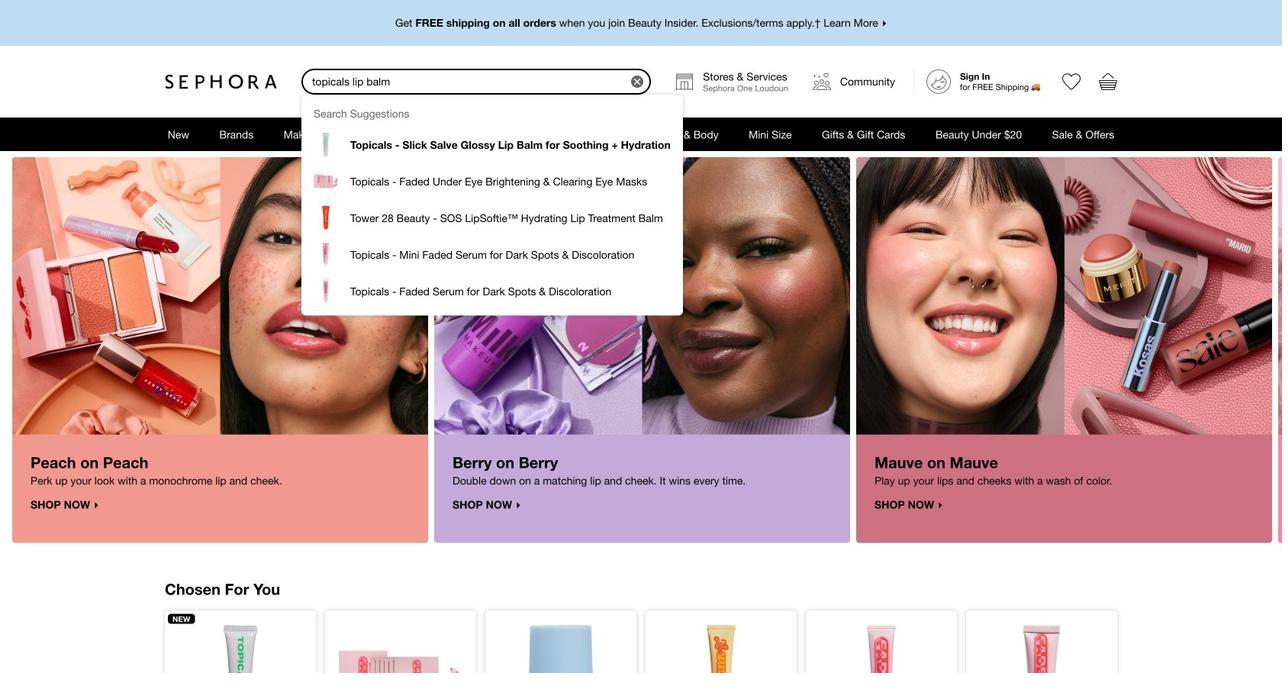 Task type: describe. For each thing, give the bounding box(es) containing it.
4 option from the top
[[302, 236, 683, 273]]

go to basket image
[[1099, 73, 1118, 91]]

clear search input text image
[[635, 79, 641, 85]]

topicals - slick salve glossy lip balm for soothing + hydration image
[[177, 623, 304, 673]]

Search search field
[[303, 70, 631, 93]]

sephora homepage image
[[165, 74, 277, 89]]

2 option from the top
[[302, 163, 683, 200]]

topicals - faded serum for dark spots & discoloration image
[[818, 623, 945, 673]]

topicals - like butter moisturizer for dry, sensitive & eczema-prone skin image
[[658, 623, 785, 673]]



Task type: vqa. For each thing, say whether or not it's contained in the screenshot.
tarte - BB blur tinted moisturizer Broad Spectrum SPF 30 Sunscreen IMAGE
no



Task type: locate. For each thing, give the bounding box(es) containing it.
topicals - mini faded serum for dark spots & discoloration image
[[979, 623, 1105, 673]]

1 option from the top
[[302, 126, 683, 163]]

option
[[302, 126, 683, 163], [302, 163, 683, 200], [302, 200, 683, 236], [302, 236, 683, 273], [302, 273, 683, 310]]

topicals - faded under eye brightening & clearing eye masks image
[[337, 623, 464, 673]]

list box
[[302, 95, 683, 316]]

3 option from the top
[[302, 200, 683, 236]]

5 option from the top
[[302, 273, 683, 310]]

None search field
[[302, 69, 683, 316]]

topicals - high roller ingrown hair tonic with aha and bha image
[[498, 623, 624, 673]]

None field
[[302, 69, 651, 95]]



